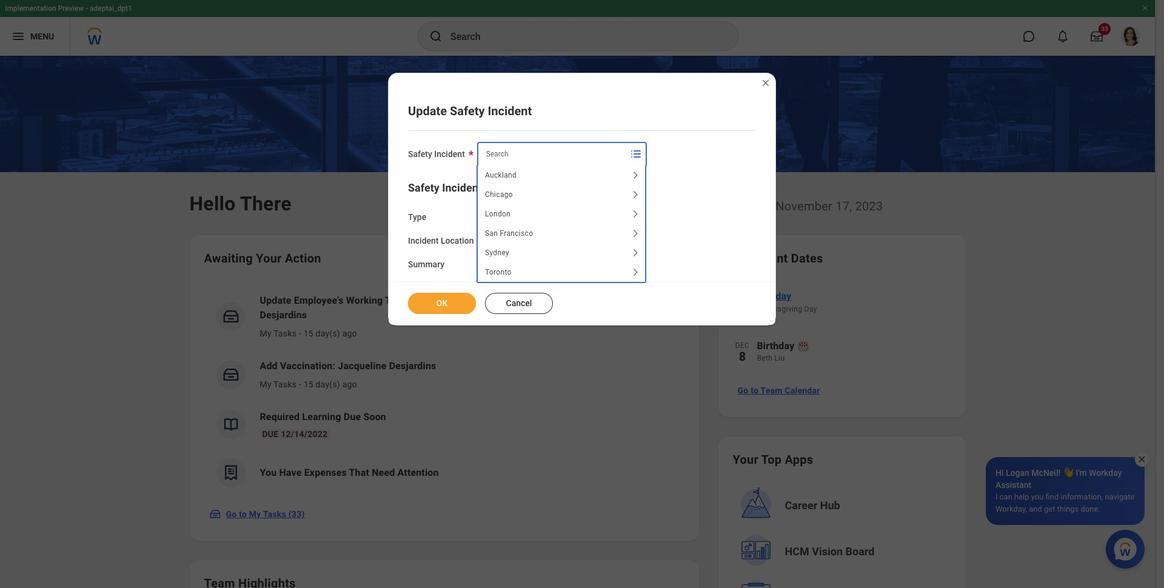 Task type: describe. For each thing, give the bounding box(es) containing it.
safety for safety incident details
[[408, 181, 440, 194]]

15 for topmost inbox image
[[304, 380, 314, 389]]

apps
[[785, 453, 814, 467]]

2 day(s) from the top
[[316, 380, 340, 389]]

friday,
[[738, 199, 773, 214]]

prompts image
[[629, 147, 644, 161]]

x image
[[1138, 455, 1147, 464]]

inbox image inside go to my tasks (33) button
[[209, 508, 221, 521]]

assistant
[[996, 480, 1032, 490]]

navigate
[[1106, 493, 1135, 502]]

career hub
[[785, 499, 841, 512]]

ago for inbox icon
[[343, 329, 357, 339]]

dates
[[792, 251, 824, 266]]

15 for inbox icon
[[304, 329, 314, 339]]

vision
[[812, 545, 843, 558]]

location
[[441, 236, 474, 246]]

time:
[[385, 295, 411, 306]]

details
[[485, 181, 519, 194]]

dashboard expenses image
[[222, 464, 240, 482]]

you have expenses that need attention button
[[204, 449, 685, 497]]

2023
[[856, 199, 884, 214]]

request
[[413, 295, 450, 306]]

cancel
[[506, 299, 532, 308]]

holiday button
[[757, 289, 952, 305]]

ok button
[[408, 293, 476, 314]]

desjardins inside update employee's working time: request flexible work arrangement: jacqueline desjardins
[[260, 309, 307, 321]]

dec
[[736, 342, 750, 350]]

go to my tasks (33)
[[226, 510, 305, 519]]

chicago
[[485, 190, 513, 199]]

sydney
[[485, 249, 510, 257]]

due 12/14/2022
[[262, 430, 328, 439]]

working
[[346, 295, 383, 306]]

san
[[485, 229, 498, 238]]

learning
[[302, 411, 341, 423]]

🎂
[[797, 340, 810, 352]]

safety incident details
[[408, 181, 519, 194]]

workday,
[[996, 505, 1028, 514]]

inbox image
[[222, 308, 240, 326]]

chevron right small image for san francisco
[[629, 226, 643, 241]]

things
[[1058, 505, 1079, 514]]

(empty) for type
[[486, 212, 516, 222]]

awaiting
[[204, 251, 253, 266]]

need
[[372, 467, 395, 479]]

2 my tasks - 15 day(s) ago from the top
[[260, 380, 357, 389]]

incident location
[[408, 236, 474, 246]]

17,
[[836, 199, 853, 214]]

thanksgiving
[[757, 305, 803, 314]]

0 vertical spatial safety
[[450, 104, 485, 118]]

important dates
[[733, 251, 824, 266]]

birthday
[[757, 340, 795, 352]]

12/14/2022
[[281, 430, 328, 439]]

preview
[[58, 4, 84, 13]]

chevron right small image for toronto
[[629, 265, 643, 280]]

career hub button
[[734, 484, 953, 528]]

implementation preview -   adeptai_dpt1 banner
[[0, 0, 1156, 56]]

i
[[996, 493, 998, 502]]

- inside banner
[[86, 4, 88, 13]]

board
[[846, 545, 875, 558]]

hello
[[190, 192, 236, 215]]

help
[[1015, 493, 1030, 502]]

it's
[[719, 199, 734, 214]]

Safety Incident field
[[479, 143, 628, 165]]

that
[[349, 467, 369, 479]]

jacqueline inside update employee's working time: request flexible work arrangement: jacqueline desjardins
[[579, 295, 627, 306]]

0 vertical spatial my
[[260, 329, 272, 339]]

summary
[[408, 259, 445, 269]]

vaccination:
[[280, 360, 336, 372]]

safety incident details group
[[408, 181, 757, 271]]

1 vertical spatial tasks
[[274, 380, 297, 389]]

soon
[[364, 411, 386, 423]]

0 vertical spatial tasks
[[274, 329, 297, 339]]

you
[[260, 467, 277, 479]]

book open image
[[222, 416, 240, 434]]

adeptai_dpt1
[[90, 4, 132, 13]]

chevron right small image for auckland
[[629, 168, 643, 183]]

ago for topmost inbox image
[[343, 380, 357, 389]]

career
[[785, 499, 818, 512]]

workday
[[1090, 468, 1123, 478]]

add
[[260, 360, 278, 372]]

1 my tasks - 15 day(s) ago from the top
[[260, 329, 357, 339]]

auckland
[[485, 171, 517, 180]]

top
[[762, 453, 782, 467]]

important dates element
[[733, 282, 952, 376]]

action
[[285, 251, 321, 266]]

day
[[805, 305, 818, 314]]

holiday
[[758, 291, 792, 302]]

hcm vision board button
[[734, 530, 953, 574]]

safety for safety incident
[[408, 149, 432, 159]]

2 vertical spatial -
[[299, 380, 302, 389]]

go to my tasks (33) button
[[204, 502, 312, 527]]

update for update employee's working time: request flexible work arrangement: jacqueline desjardins
[[260, 295, 292, 306]]

get
[[1045, 505, 1056, 514]]

1 vertical spatial -
[[299, 329, 302, 339]]

close update safety incident image
[[761, 78, 771, 88]]

1 day(s) from the top
[[316, 329, 340, 339]]

go to team calendar
[[738, 386, 821, 396]]

and
[[1030, 505, 1043, 514]]

done.
[[1081, 505, 1101, 514]]

hello there
[[190, 192, 292, 215]]



Task type: locate. For each thing, give the bounding box(es) containing it.
safety up 'type'
[[408, 181, 440, 194]]

flexible
[[452, 295, 487, 306]]

update safety incident dialog
[[388, 73, 777, 326]]

15 down vaccination:
[[304, 380, 314, 389]]

inbox image left go to my tasks (33)
[[209, 508, 221, 521]]

update
[[408, 104, 447, 118], [260, 295, 292, 306]]

beth
[[757, 354, 773, 363]]

your left top
[[733, 453, 759, 467]]

awaiting your action
[[204, 251, 321, 266]]

it's friday, november 17, 2023
[[719, 199, 884, 214]]

you
[[1032, 493, 1044, 502]]

1 vertical spatial safety
[[408, 149, 432, 159]]

8
[[739, 349, 746, 364]]

2 ago from the top
[[343, 380, 357, 389]]

safety up safety incident
[[450, 104, 485, 118]]

important
[[733, 251, 788, 266]]

your top apps
[[733, 453, 814, 467]]

can
[[1000, 493, 1013, 502]]

chevron right small image
[[629, 168, 643, 183], [629, 226, 643, 241]]

awaiting your action list
[[204, 284, 685, 497]]

0 vertical spatial update
[[408, 104, 447, 118]]

arrangement:
[[515, 295, 576, 306]]

desjardins
[[260, 309, 307, 321], [389, 360, 436, 372]]

1 vertical spatial inbox image
[[209, 508, 221, 521]]

go to team calendar button
[[733, 379, 825, 403]]

tasks inside go to my tasks (33) button
[[263, 510, 286, 519]]

your left action in the left top of the page
[[256, 251, 282, 266]]

jacqueline right arrangement:
[[579, 295, 627, 306]]

cancel button
[[485, 293, 553, 314]]

profile logan mcneil element
[[1114, 23, 1148, 50]]

update inside update employee's working time: request flexible work arrangement: jacqueline desjardins
[[260, 295, 292, 306]]

0 vertical spatial day(s)
[[316, 329, 340, 339]]

san francisco
[[485, 229, 533, 238]]

update for update safety incident
[[408, 104, 447, 118]]

1 horizontal spatial your
[[733, 453, 759, 467]]

work
[[490, 295, 513, 306]]

attention
[[398, 467, 439, 479]]

expenses
[[304, 467, 347, 479]]

1 vertical spatial jacqueline
[[338, 360, 387, 372]]

toronto
[[485, 268, 512, 277]]

1 (empty) from the top
[[486, 212, 516, 222]]

2 chevron right small image from the top
[[629, 226, 643, 241]]

due down required
[[262, 430, 279, 439]]

dec 8
[[736, 342, 750, 364]]

update left employee's on the bottom of the page
[[260, 295, 292, 306]]

implementation preview -   adeptai_dpt1
[[5, 4, 132, 13]]

-
[[86, 4, 88, 13], [299, 329, 302, 339], [299, 380, 302, 389]]

you have expenses that need attention
[[260, 467, 439, 479]]

ok
[[437, 299, 448, 308]]

type
[[408, 212, 427, 222]]

go left team
[[738, 386, 749, 396]]

1 vertical spatial day(s)
[[316, 380, 340, 389]]

1 vertical spatial to
[[239, 510, 247, 519]]

update employee's working time: request flexible work arrangement: jacqueline desjardins
[[260, 295, 627, 321]]

day(s) down the add vaccination: jacqueline desjardins
[[316, 380, 340, 389]]

(empty) up san francisco
[[486, 212, 516, 222]]

day(s) down employee's on the bottom of the page
[[316, 329, 340, 339]]

mcneil!
[[1032, 468, 1061, 478]]

calendar
[[785, 386, 821, 396]]

0 horizontal spatial desjardins
[[260, 309, 307, 321]]

1 vertical spatial desjardins
[[389, 360, 436, 372]]

(empty) for incident location
[[486, 236, 516, 246]]

safety up safety incident details button
[[408, 149, 432, 159]]

to left team
[[751, 386, 759, 396]]

chevron right small image for chicago
[[629, 187, 643, 202]]

francisco
[[500, 229, 533, 238]]

0 horizontal spatial inbox image
[[209, 508, 221, 521]]

required learning due soon
[[260, 411, 386, 423]]

to for my
[[239, 510, 247, 519]]

0 horizontal spatial update
[[260, 295, 292, 306]]

london
[[485, 210, 511, 218]]

(empty)
[[486, 212, 516, 222], [486, 236, 516, 246]]

- right preview
[[86, 4, 88, 13]]

to down dashboard expenses image
[[239, 510, 247, 519]]

0 vertical spatial jacqueline
[[579, 295, 627, 306]]

i'm
[[1076, 468, 1088, 478]]

ago
[[343, 329, 357, 339], [343, 380, 357, 389]]

safety incident details button
[[408, 181, 519, 194]]

1 vertical spatial ago
[[343, 380, 357, 389]]

2 15 from the top
[[304, 380, 314, 389]]

go down dashboard expenses image
[[226, 510, 237, 519]]

0 vertical spatial (empty)
[[486, 212, 516, 222]]

0 vertical spatial desjardins
[[260, 309, 307, 321]]

4 chevron right small image from the top
[[629, 265, 643, 280]]

0 horizontal spatial go
[[226, 510, 237, 519]]

go inside button
[[226, 510, 237, 519]]

my inside button
[[249, 510, 261, 519]]

november
[[776, 199, 833, 214]]

inbox large image
[[1091, 30, 1104, 42]]

1 vertical spatial due
[[262, 430, 279, 439]]

inbox image
[[222, 366, 240, 384], [209, 508, 221, 521]]

0 vertical spatial inbox image
[[222, 366, 240, 384]]

ago down the add vaccination: jacqueline desjardins
[[343, 380, 357, 389]]

1 horizontal spatial go
[[738, 386, 749, 396]]

go for go to team calendar
[[738, 386, 749, 396]]

to for team
[[751, 386, 759, 396]]

0 vertical spatial ago
[[343, 329, 357, 339]]

0 horizontal spatial due
[[262, 430, 279, 439]]

hub
[[821, 499, 841, 512]]

2 (empty) from the top
[[486, 236, 516, 246]]

1 chevron right small image from the top
[[629, 168, 643, 183]]

2 vertical spatial tasks
[[263, 510, 286, 519]]

implementation
[[5, 4, 56, 13]]

0 vertical spatial due
[[344, 411, 361, 423]]

15 up vaccination:
[[304, 329, 314, 339]]

1 horizontal spatial desjardins
[[389, 360, 436, 372]]

(33)
[[289, 510, 305, 519]]

1 vertical spatial 15
[[304, 380, 314, 389]]

safety
[[450, 104, 485, 118], [408, 149, 432, 159], [408, 181, 440, 194]]

my left (33)
[[249, 510, 261, 519]]

0 horizontal spatial to
[[239, 510, 247, 519]]

your
[[256, 251, 282, 266], [733, 453, 759, 467]]

1 horizontal spatial update
[[408, 104, 447, 118]]

search image
[[429, 29, 443, 44]]

update up safety incident
[[408, 104, 447, 118]]

go for go to my tasks (33)
[[226, 510, 237, 519]]

0 horizontal spatial jacqueline
[[338, 360, 387, 372]]

safety incident
[[408, 149, 465, 159]]

👋
[[1063, 468, 1074, 478]]

notifications large image
[[1057, 30, 1070, 42]]

my tasks - 15 day(s) ago up vaccination:
[[260, 329, 357, 339]]

jacqueline up soon
[[338, 360, 387, 372]]

- down vaccination:
[[299, 380, 302, 389]]

my up add
[[260, 329, 272, 339]]

tasks up add
[[274, 329, 297, 339]]

1 vertical spatial go
[[226, 510, 237, 519]]

update inside dialog
[[408, 104, 447, 118]]

safety inside group
[[408, 181, 440, 194]]

2 chevron right small image from the top
[[629, 207, 643, 221]]

have
[[279, 467, 302, 479]]

0 vertical spatial your
[[256, 251, 282, 266]]

chevron right small image
[[629, 187, 643, 202], [629, 207, 643, 221], [629, 246, 643, 260], [629, 265, 643, 280]]

1 vertical spatial my
[[260, 380, 272, 389]]

15
[[304, 329, 314, 339], [304, 380, 314, 389]]

0 vertical spatial 15
[[304, 329, 314, 339]]

go
[[738, 386, 749, 396], [226, 510, 237, 519]]

chevron right small image for london
[[629, 207, 643, 221]]

1 15 from the top
[[304, 329, 314, 339]]

0 vertical spatial to
[[751, 386, 759, 396]]

tasks down add
[[274, 380, 297, 389]]

hello there main content
[[0, 56, 1156, 588]]

my down add
[[260, 380, 272, 389]]

birthday 🎂 beth liu
[[757, 340, 810, 363]]

1 horizontal spatial jacqueline
[[579, 295, 627, 306]]

2 vertical spatial safety
[[408, 181, 440, 194]]

1 horizontal spatial to
[[751, 386, 759, 396]]

2 vertical spatial my
[[249, 510, 261, 519]]

0 vertical spatial my tasks - 15 day(s) ago
[[260, 329, 357, 339]]

incident
[[488, 104, 532, 118], [435, 149, 465, 159], [442, 181, 482, 194], [408, 236, 439, 246]]

1 vertical spatial update
[[260, 295, 292, 306]]

1 chevron right small image from the top
[[629, 187, 643, 202]]

go inside "button"
[[738, 386, 749, 396]]

1 vertical spatial my tasks - 15 day(s) ago
[[260, 380, 357, 389]]

to inside "button"
[[751, 386, 759, 396]]

add vaccination: jacqueline desjardins
[[260, 360, 436, 372]]

tasks left (33)
[[263, 510, 286, 519]]

update safety incident
[[408, 104, 532, 118]]

tasks
[[274, 329, 297, 339], [274, 380, 297, 389], [263, 510, 286, 519]]

information,
[[1061, 493, 1104, 502]]

(empty) up sydney
[[486, 236, 516, 246]]

my tasks - 15 day(s) ago down vaccination:
[[260, 380, 357, 389]]

inbox image left add
[[222, 366, 240, 384]]

due left soon
[[344, 411, 361, 423]]

liu
[[775, 354, 785, 363]]

there
[[240, 192, 292, 215]]

1 horizontal spatial due
[[344, 411, 361, 423]]

0 vertical spatial chevron right small image
[[629, 168, 643, 183]]

hcm
[[785, 545, 810, 558]]

1 ago from the top
[[343, 329, 357, 339]]

hi
[[996, 468, 1004, 478]]

my
[[260, 329, 272, 339], [260, 380, 272, 389], [249, 510, 261, 519]]

team
[[761, 386, 783, 396]]

1 vertical spatial chevron right small image
[[629, 226, 643, 241]]

ago up the add vaccination: jacqueline desjardins
[[343, 329, 357, 339]]

required
[[260, 411, 300, 423]]

to inside button
[[239, 510, 247, 519]]

1 horizontal spatial inbox image
[[222, 366, 240, 384]]

0 horizontal spatial your
[[256, 251, 282, 266]]

3 chevron right small image from the top
[[629, 246, 643, 260]]

hcm vision board
[[785, 545, 875, 558]]

1 vertical spatial your
[[733, 453, 759, 467]]

1 vertical spatial (empty)
[[486, 236, 516, 246]]

chevron right small image for sydney
[[629, 246, 643, 260]]

close environment banner image
[[1142, 4, 1150, 12]]

0 vertical spatial -
[[86, 4, 88, 13]]

- up vaccination:
[[299, 329, 302, 339]]

0 vertical spatial go
[[738, 386, 749, 396]]



Task type: vqa. For each thing, say whether or not it's contained in the screenshot.
Your to the right
yes



